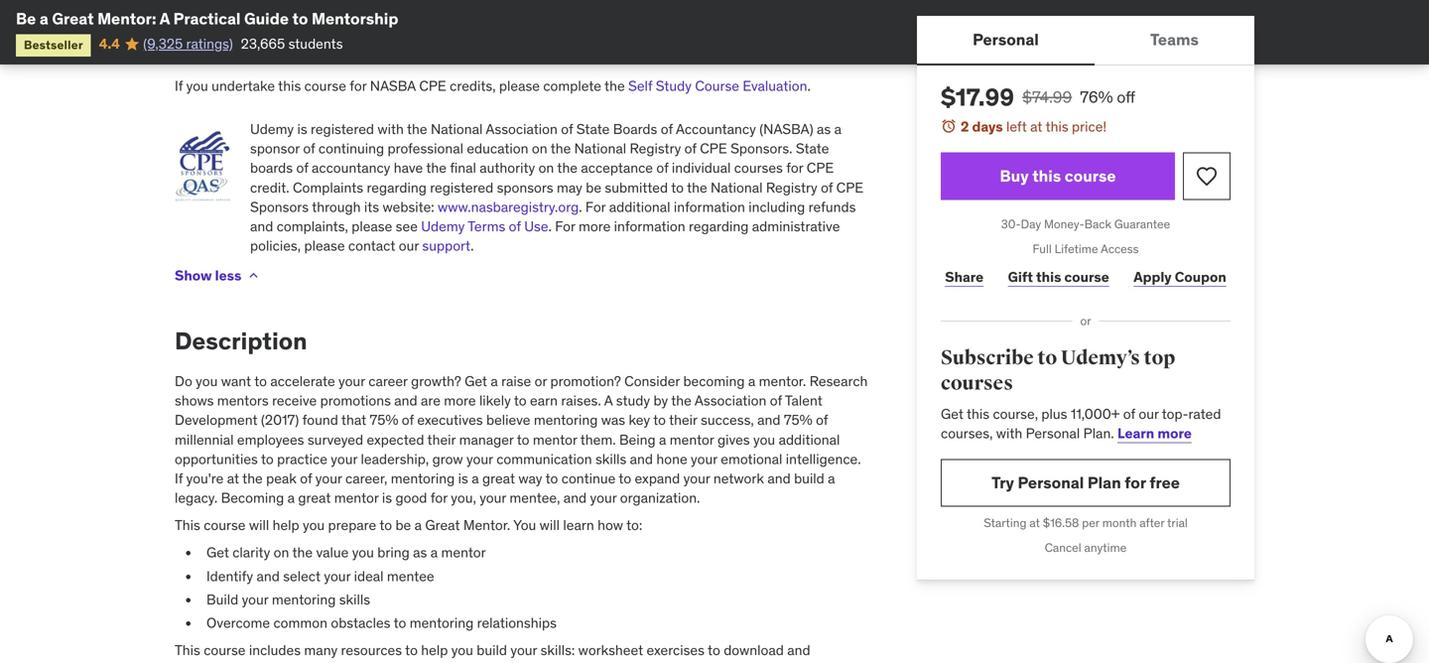 Task type: describe. For each thing, give the bounding box(es) containing it.
you down (9,325 ratings)
[[186, 77, 208, 95]]

more inside . for more information regarding administrative policies, please contact our
[[579, 217, 611, 235]]

mentee.
[[752, 661, 803, 663]]

2 will from the left
[[540, 516, 560, 534]]

0 horizontal spatial help
[[273, 516, 300, 534]]

our inside 'get this course, plus 11,000+ of our top-rated courses, with personal plan.'
[[1139, 405, 1159, 423]]

alarm image
[[941, 118, 957, 134]]

you up value
[[303, 516, 325, 534]]

personal inside 'get this course, plus 11,000+ of our top-rated courses, with personal plan.'
[[1026, 424, 1081, 442]]

11,000+
[[1071, 405, 1121, 423]]

practical
[[173, 8, 241, 29]]

courses,
[[941, 424, 993, 442]]

1 vertical spatial national
[[575, 140, 627, 158]]

1 vertical spatial registry
[[766, 179, 818, 196]]

4.4
[[99, 35, 120, 53]]

career
[[369, 372, 408, 390]]

0 vertical spatial great
[[52, 8, 94, 29]]

to up 23,665 students
[[292, 8, 308, 29]]

do
[[175, 372, 192, 390]]

1 vertical spatial skills
[[339, 591, 370, 609]]

with inside the do you want to accelerate your career growth? get a raise or promotion? consider becoming a mentor. research shows mentors receive promotions and are more likely to earn raises. a study by the association of talent development (2017) found that 75% of executives believe mentoring was key to their success, and 75% of millennial employees surveyed expected their manager to mentor them. being a mentor gives you additional opportunities to practice your leadership, grow your communication skills and hone your emotional intelligence. if you're at the peak of your career, mentoring is a great way to continue to expand your network and build a legacy. becoming a great mentor is good for you, your mentee, and your organization. this course will help you prepare to be a great mentor. you will learn how to: get clarity on the value you bring as a mentor identify and select your ideal mentee build your mentoring skills overcome common obstacles to mentoring relationships this course includes many resources to help you build your skills: worksheet exercises to download and complete, interactive assignments, and checklist tools you can download and share with your mentee. you'l
[[692, 661, 719, 663]]

apply coupon button
[[1130, 257, 1231, 297]]

a up 'likely'
[[491, 372, 498, 390]]

glossary: find pdf attached to the first lecture of this course. completion to obtain cpe should be accomplished a year after purchase date.
[[175, 14, 657, 51]]

expected
[[367, 431, 424, 449]]

1 horizontal spatial is
[[382, 489, 392, 507]]

1 horizontal spatial download
[[724, 642, 784, 659]]

your up promotions
[[339, 372, 365, 390]]

as inside udemy is registered with the national association of state boards of accountancy (nasba) as a sponsor of continuing professional education on the national registry of cpe sponsors. state boards of accountancy have the final authority on the acceptance of individual courses for cpe credit. complaints regarding registered sponsors may be submitted to the national registry of cpe sponsors through its website:
[[817, 120, 831, 138]]

credit.
[[250, 179, 290, 196]]

prepare
[[328, 516, 377, 534]]

learn
[[563, 516, 595, 534]]

get this course, plus 11,000+ of our top-rated courses, with personal plan.
[[941, 405, 1222, 442]]

glossary:
[[175, 14, 236, 32]]

have
[[394, 159, 423, 177]]

including
[[749, 198, 806, 216]]

lecture
[[425, 14, 469, 32]]

your down continue
[[590, 489, 617, 507]]

to down believe
[[517, 431, 530, 449]]

try
[[992, 473, 1015, 493]]

promotions
[[320, 392, 391, 410]]

this inside 'get this course, plus 11,000+ of our top-rated courses, with personal plan.'
[[967, 405, 990, 423]]

many
[[304, 642, 338, 659]]

a inside udemy is registered with the national association of state boards of accountancy (nasba) as a sponsor of continuing professional education on the national registry of cpe sponsors. state boards of accountancy have the final authority on the acceptance of individual courses for cpe credit. complaints regarding registered sponsors may be submitted to the national registry of cpe sponsors through its website:
[[835, 120, 842, 138]]

association inside the do you want to accelerate your career growth? get a raise or promotion? consider becoming a mentor. research shows mentors receive promotions and are more likely to earn raises. a study by the association of talent development (2017) found that 75% of executives believe mentoring was key to their success, and 75% of millennial employees surveyed expected their manager to mentor them. being a mentor gives you additional opportunities to practice your leadership, grow your communication skills and hone your emotional intelligence. if you're at the peak of your career, mentoring is a great way to continue to expand your network and build a legacy. becoming a great mentor is good for you, your mentee, and your organization. this course will help you prepare to be a great mentor. you will learn how to: get clarity on the value you bring as a mentor identify and select your ideal mentee build your mentoring skills overcome common obstacles to mentoring relationships this course includes many resources to help you build your skills: worksheet exercises to download and complete, interactive assignments, and checklist tools you can download and share with your mentee. you'l
[[695, 392, 767, 410]]

to:
[[627, 516, 643, 534]]

and down the worksheet
[[628, 661, 651, 663]]

attached
[[300, 14, 355, 32]]

be
[[16, 8, 36, 29]]

udemy for udemy is registered with the national association of state boards of accountancy (nasba) as a sponsor of continuing professional education on the national registry of cpe sponsors. state boards of accountancy have the final authority on the acceptance of individual courses for cpe credit. complaints regarding registered sponsors may be submitted to the national registry of cpe sponsors through its website:
[[250, 120, 294, 138]]

cpe inside glossary: find pdf attached to the first lecture of this course. completion to obtain cpe should be accomplished a year after purchase date.
[[308, 34, 336, 51]]

accountancy
[[676, 120, 757, 138]]

. down udemy terms of use
[[471, 237, 474, 255]]

for inside try personal plan for free link
[[1125, 473, 1147, 493]]

professional
[[388, 140, 464, 158]]

year
[[503, 34, 529, 51]]

course
[[695, 77, 740, 95]]

clarity
[[233, 544, 270, 562]]

your up overcome
[[242, 591, 269, 609]]

communication
[[497, 450, 592, 468]]

network
[[714, 470, 765, 488]]

for inside udemy is registered with the national association of state boards of accountancy (nasba) as a sponsor of continuing professional education on the national registry of cpe sponsors. state boards of accountancy have the final authority on the acceptance of individual courses for cpe credit. complaints regarding registered sponsors may be submitted to the national registry of cpe sponsors through its website:
[[787, 159, 804, 177]]

udemy's
[[1061, 346, 1141, 370]]

to down communication
[[546, 470, 558, 488]]

guide
[[244, 8, 289, 29]]

after inside starting at $16.58 per month after trial cancel anytime
[[1140, 515, 1165, 531]]

this down 23,665 students
[[278, 77, 301, 95]]

of inside glossary: find pdf attached to the first lecture of this course. completion to obtain cpe should be accomplished a year after purchase date.
[[472, 14, 484, 32]]

to right resources
[[405, 642, 418, 659]]

a up the hone
[[659, 431, 667, 449]]

be inside glossary: find pdf attached to the first lecture of this course. completion to obtain cpe should be accomplished a year after purchase date.
[[384, 34, 400, 51]]

additional inside . for additional information including refunds and complaints, please see
[[609, 198, 671, 216]]

xsmall image
[[246, 268, 261, 284]]

1 horizontal spatial their
[[669, 411, 698, 429]]

starting at $16.58 per month after trial cancel anytime
[[984, 515, 1188, 555]]

1 vertical spatial great
[[298, 489, 331, 507]]

please inside . for more information regarding administrative policies, please contact our
[[304, 237, 345, 255]]

personal button
[[918, 16, 1095, 64]]

your right the hone
[[691, 450, 718, 468]]

. up (nasba) at the right top of the page
[[808, 77, 811, 95]]

interactive
[[240, 661, 305, 663]]

$16.58
[[1043, 515, 1080, 531]]

$17.99
[[941, 82, 1015, 112]]

mentor down mentor.
[[441, 544, 486, 562]]

credits,
[[450, 77, 496, 95]]

2 vertical spatial national
[[711, 179, 763, 196]]

course up clarity
[[204, 516, 246, 534]]

should
[[339, 34, 380, 51]]

opportunities
[[175, 450, 258, 468]]

course down students
[[304, 77, 346, 95]]

0 vertical spatial or
[[1081, 313, 1092, 329]]

students
[[289, 35, 343, 53]]

to down employees at left bottom
[[261, 450, 274, 468]]

your left mentee.
[[722, 661, 749, 663]]

mentoring down select
[[272, 591, 336, 609]]

1 if from the top
[[175, 77, 183, 95]]

accomplished
[[403, 34, 489, 51]]

boards
[[613, 120, 658, 138]]

0 vertical spatial registry
[[630, 140, 682, 158]]

through
[[312, 198, 361, 216]]

you up checklist
[[452, 642, 474, 659]]

your down manager
[[467, 450, 493, 468]]

1 75% from the left
[[370, 411, 399, 429]]

complaints
[[293, 179, 364, 196]]

0 vertical spatial at
[[1031, 118, 1043, 136]]

skills:
[[541, 642, 575, 659]]

mentor.
[[464, 516, 511, 534]]

your up mentor.
[[480, 489, 506, 507]]

2 horizontal spatial more
[[1158, 424, 1192, 442]]

you left can
[[513, 661, 535, 663]]

on inside the do you want to accelerate your career growth? get a raise or promotion? consider becoming a mentor. research shows mentors receive promotions and are more likely to earn raises. a study by the association of talent development (2017) found that 75% of executives believe mentoring was key to their success, and 75% of millennial employees surveyed expected their manager to mentor them. being a mentor gives you additional opportunities to practice your leadership, grow your communication skills and hone your emotional intelligence. if you're at the peak of your career, mentoring is a great way to continue to expand your network and build a legacy. becoming a great mentor is good for you, your mentee, and your organization. this course will help you prepare to be a great mentor. you will learn how to: get clarity on the value you bring as a mentor identify and select your ideal mentee build your mentoring skills overcome common obstacles to mentoring relationships this course includes many resources to help you build your skills: worksheet exercises to download and complete, interactive assignments, and checklist tools you can download and share with your mentee. you'l
[[274, 544, 289, 562]]

wishlist image
[[1196, 164, 1219, 188]]

additional inside the do you want to accelerate your career growth? get a raise or promotion? consider becoming a mentor. research shows mentors receive promotions and are more likely to earn raises. a study by the association of talent development (2017) found that 75% of executives believe mentoring was key to their success, and 75% of millennial employees surveyed expected their manager to mentor them. being a mentor gives you additional opportunities to practice your leadership, grow your communication skills and hone your emotional intelligence. if you're at the peak of your career, mentoring is a great way to continue to expand your network and build a legacy. becoming a great mentor is good for you, your mentee, and your organization. this course will help you prepare to be a great mentor. you will learn how to: get clarity on the value you bring as a mentor identify and select your ideal mentee build your mentoring skills overcome common obstacles to mentoring relationships this course includes many resources to help you build your skills: worksheet exercises to download and complete, interactive assignments, and checklist tools you can download and share with your mentee. you'l
[[779, 431, 840, 449]]

23,665
[[241, 35, 285, 53]]

course up complete,
[[204, 642, 246, 659]]

be inside the do you want to accelerate your career growth? get a raise or promotion? consider becoming a mentor. research shows mentors receive promotions and are more likely to earn raises. a study by the association of talent development (2017) found that 75% of executives believe mentoring was key to their success, and 75% of millennial employees surveyed expected their manager to mentor them. being a mentor gives you additional opportunities to practice your leadership, grow your communication skills and hone your emotional intelligence. if you're at the peak of your career, mentoring is a great way to continue to expand your network and build a legacy. becoming a great mentor is good for you, your mentee, and your organization. this course will help you prepare to be a great mentor. you will learn how to: get clarity on the value you bring as a mentor identify and select your ideal mentee build your mentoring skills overcome common obstacles to mentoring relationships this course includes many resources to help you build your skills: worksheet exercises to download and complete, interactive assignments, and checklist tools you can download and share with your mentee. you'l
[[396, 516, 411, 534]]

millennial
[[175, 431, 234, 449]]

course inside button
[[1065, 166, 1117, 186]]

. inside . for more information regarding administrative policies, please contact our
[[549, 217, 552, 235]]

sponsor
[[250, 140, 300, 158]]

regarding inside udemy is registered with the national association of state boards of accountancy (nasba) as a sponsor of continuing professional education on the national registry of cpe sponsors. state boards of accountancy have the final authority on the acceptance of individual courses for cpe credit. complaints regarding registered sponsors may be submitted to the national registry of cpe sponsors through its website:
[[367, 179, 427, 196]]

its
[[364, 198, 379, 216]]

2 vertical spatial get
[[207, 544, 229, 562]]

a down intelligence.
[[828, 470, 836, 488]]

and down emotional
[[768, 470, 791, 488]]

1 horizontal spatial get
[[465, 372, 488, 390]]

to inside udemy is registered with the national association of state boards of accountancy (nasba) as a sponsor of continuing professional education on the national registry of cpe sponsors. state boards of accountancy have the final authority on the acceptance of individual courses for cpe credit. complaints regarding registered sponsors may be submitted to the national registry of cpe sponsors through its website:
[[671, 179, 684, 196]]

to right exercises on the left
[[708, 642, 721, 659]]

after inside glossary: find pdf attached to the first lecture of this course. completion to obtain cpe should be accomplished a year after purchase date.
[[533, 34, 562, 51]]

1 vertical spatial on
[[539, 159, 554, 177]]

cpe sponsor image
[[175, 120, 234, 208]]

terms
[[468, 217, 506, 235]]

organization.
[[620, 489, 700, 507]]

0 vertical spatial registered
[[311, 120, 374, 138]]

mentee,
[[510, 489, 560, 507]]

udemy terms of use
[[421, 217, 549, 235]]

and inside . for additional information including refunds and complaints, please see
[[250, 217, 273, 235]]

see
[[396, 217, 418, 235]]

mentoring down raises.
[[534, 411, 598, 429]]

and down continue
[[564, 489, 587, 507]]

get inside 'get this course, plus 11,000+ of our top-rated courses, with personal plan.'
[[941, 405, 964, 423]]

subscribe to udemy's top courses
[[941, 346, 1176, 396]]

this right gift at the right of page
[[1037, 268, 1062, 286]]

2 horizontal spatial please
[[499, 77, 540, 95]]

you up ideal
[[352, 544, 374, 562]]

1 vertical spatial help
[[421, 642, 448, 659]]

and down 'mentor.'
[[758, 411, 781, 429]]

courses inside subscribe to udemy's top courses
[[941, 372, 1014, 396]]

for for more
[[555, 217, 576, 235]]

your down the hone
[[684, 470, 711, 488]]

0 vertical spatial on
[[532, 140, 548, 158]]

mentor up the hone
[[670, 431, 715, 449]]

plus
[[1042, 405, 1068, 423]]

30-day money-back guarantee full lifetime access
[[1002, 217, 1171, 257]]

1 horizontal spatial skills
[[596, 450, 627, 468]]

employees
[[237, 431, 304, 449]]

for left nasba
[[350, 77, 367, 95]]

shows
[[175, 392, 214, 410]]

cancel
[[1045, 540, 1082, 555]]

information for regarding
[[614, 217, 686, 235]]

1 horizontal spatial registered
[[430, 179, 494, 196]]

mentor.
[[759, 372, 807, 390]]

to inside subscribe to udemy's top courses
[[1038, 346, 1058, 370]]

$74.99
[[1023, 87, 1073, 107]]

at inside starting at $16.58 per month after trial cancel anytime
[[1030, 515, 1041, 531]]

way
[[519, 470, 543, 488]]

access
[[1101, 241, 1139, 257]]

identify
[[207, 567, 253, 585]]

hone
[[657, 450, 688, 468]]

mentor:
[[97, 8, 156, 29]]

regarding inside . for more information regarding administrative policies, please contact our
[[689, 217, 749, 235]]

obstacles
[[331, 614, 391, 632]]

mentors
[[217, 392, 269, 410]]

policies,
[[250, 237, 301, 255]]

your down surveyed at the left
[[331, 450, 358, 468]]

may
[[557, 179, 583, 196]]

mentor down career,
[[334, 489, 379, 507]]

to down raise
[[514, 392, 527, 410]]

a down good
[[415, 516, 422, 534]]

good
[[396, 489, 427, 507]]

great inside the do you want to accelerate your career growth? get a raise or promotion? consider becoming a mentor. research shows mentors receive promotions and are more likely to earn raises. a study by the association of talent development (2017) found that 75% of executives believe mentoring was key to their success, and 75% of millennial employees surveyed expected their manager to mentor them. being a mentor gives you additional opportunities to practice your leadership, grow your communication skills and hone your emotional intelligence. if you're at the peak of your career, mentoring is a great way to continue to expand your network and build a legacy. becoming a great mentor is good for you, your mentee, and your organization. this course will help you prepare to be a great mentor. you will learn how to: get clarity on the value you bring as a mentor identify and select your ideal mentee build your mentoring skills overcome common obstacles to mentoring relationships this course includes many resources to help you build your skills: worksheet exercises to download and complete, interactive assignments, and checklist tools you can download and share with your mentee. you'l
[[425, 516, 460, 534]]

to right the obstacles
[[394, 614, 406, 632]]

to up bring
[[380, 516, 392, 534]]

intelligence.
[[786, 450, 862, 468]]

administrative
[[752, 217, 840, 235]]

career,
[[346, 470, 388, 488]]

want
[[221, 372, 251, 390]]

nasba
[[370, 77, 416, 95]]

0 horizontal spatial download
[[564, 661, 625, 663]]



Task type: vqa. For each thing, say whether or not it's contained in the screenshot.
policies,
yes



Task type: locate. For each thing, give the bounding box(es) containing it.
0 vertical spatial state
[[577, 120, 610, 138]]

. inside . for additional information including refunds and complaints, please see
[[579, 198, 582, 216]]

additional up intelligence.
[[779, 431, 840, 449]]

try personal plan for free
[[992, 473, 1181, 493]]

teams button
[[1095, 16, 1255, 64]]

0 vertical spatial download
[[724, 642, 784, 659]]

association inside udemy is registered with the national association of state boards of accountancy (nasba) as a sponsor of continuing professional education on the national registry of cpe sponsors. state boards of accountancy have the final authority on the acceptance of individual courses for cpe credit. complaints regarding registered sponsors may be submitted to the national registry of cpe sponsors through its website:
[[486, 120, 558, 138]]

1 vertical spatial association
[[695, 392, 767, 410]]

0 vertical spatial skills
[[596, 450, 627, 468]]

2 horizontal spatial get
[[941, 405, 964, 423]]

1 vertical spatial build
[[477, 642, 507, 659]]

exercises
[[647, 642, 705, 659]]

your down value
[[324, 567, 351, 585]]

personal up $17.99 on the right top
[[973, 29, 1040, 50]]

gives
[[718, 431, 750, 449]]

mentor up communication
[[533, 431, 578, 449]]

you're
[[186, 470, 224, 488]]

for inside the do you want to accelerate your career growth? get a raise or promotion? consider becoming a mentor. research shows mentors receive promotions and are more likely to earn raises. a study by the association of talent development (2017) found that 75% of executives believe mentoring was key to their success, and 75% of millennial employees surveyed expected their manager to mentor them. being a mentor gives you additional opportunities to practice your leadership, grow your communication skills and hone your emotional intelligence. if you're at the peak of your career, mentoring is a great way to continue to expand your network and build a legacy. becoming a great mentor is good for you, your mentee, and your organization. this course will help you prepare to be a great mentor. you will learn how to: get clarity on the value you bring as a mentor identify and select your ideal mentee build your mentoring skills overcome common obstacles to mentoring relationships this course includes many resources to help you build your skills: worksheet exercises to download and complete, interactive assignments, and checklist tools you can download and share with your mentee. you'l
[[431, 489, 448, 507]]

1 horizontal spatial 75%
[[784, 411, 813, 429]]

mentor
[[533, 431, 578, 449], [670, 431, 715, 449], [334, 489, 379, 507], [441, 544, 486, 562]]

1 vertical spatial for
[[555, 217, 576, 235]]

please inside . for additional information including refunds and complaints, please see
[[352, 217, 393, 235]]

0 vertical spatial information
[[674, 198, 746, 216]]

personal inside button
[[973, 29, 1040, 50]]

association up education
[[486, 120, 558, 138]]

2 vertical spatial be
[[396, 516, 411, 534]]

1 vertical spatial please
[[352, 217, 393, 235]]

information for including
[[674, 198, 746, 216]]

1 vertical spatial additional
[[779, 431, 840, 449]]

2 this from the top
[[175, 642, 200, 659]]

0 horizontal spatial get
[[207, 544, 229, 562]]

please up contact at the top left
[[352, 217, 393, 235]]

after left trial
[[1140, 515, 1165, 531]]

on up the authority
[[532, 140, 548, 158]]

to up should
[[358, 14, 371, 32]]

0 horizontal spatial their
[[428, 431, 456, 449]]

(nasba)
[[760, 120, 814, 138]]

skills up the obstacles
[[339, 591, 370, 609]]

as right (nasba) at the right top of the page
[[817, 120, 831, 138]]

to right want
[[254, 372, 267, 390]]

2 vertical spatial personal
[[1018, 473, 1085, 493]]

0 horizontal spatial a
[[160, 8, 170, 29]]

with down exercises on the left
[[692, 661, 719, 663]]

assignments,
[[308, 661, 391, 663]]

be
[[384, 34, 400, 51], [586, 179, 602, 196], [396, 516, 411, 534]]

skills
[[596, 450, 627, 468], [339, 591, 370, 609]]

the inside glossary: find pdf attached to the first lecture of this course. completion to obtain cpe should be accomplished a year after purchase date.
[[374, 14, 394, 32]]

to left udemy's
[[1038, 346, 1058, 370]]

back
[[1085, 217, 1112, 232]]

and up mentee.
[[788, 642, 811, 659]]

a
[[40, 8, 48, 29], [492, 34, 500, 51], [835, 120, 842, 138], [491, 372, 498, 390], [749, 372, 756, 390], [659, 431, 667, 449], [472, 470, 479, 488], [828, 470, 836, 488], [288, 489, 295, 507], [415, 516, 422, 534], [431, 544, 438, 562]]

rated
[[1189, 405, 1222, 423]]

for left the free
[[1125, 473, 1147, 493]]

1 horizontal spatial association
[[695, 392, 767, 410]]

price!
[[1072, 118, 1107, 136]]

surveyed
[[308, 431, 364, 449]]

mentoring up good
[[391, 470, 455, 488]]

1 vertical spatial is
[[458, 470, 469, 488]]

you
[[514, 516, 537, 534]]

plan.
[[1084, 424, 1115, 442]]

national up 'acceptance'
[[575, 140, 627, 158]]

resources
[[341, 642, 402, 659]]

continuing
[[319, 140, 384, 158]]

state down (nasba) at the right top of the page
[[796, 140, 830, 158]]

1 horizontal spatial or
[[1081, 313, 1092, 329]]

(2017)
[[261, 411, 299, 429]]

of inside 'get this course, plus 11,000+ of our top-rated courses, with personal plan.'
[[1124, 405, 1136, 423]]

our down see
[[399, 237, 419, 255]]

1 horizontal spatial after
[[1140, 515, 1165, 531]]

coupon
[[1175, 268, 1227, 286]]

1 horizontal spatial with
[[692, 661, 719, 663]]

less
[[215, 266, 242, 284]]

$17.99 $74.99 76% off
[[941, 82, 1136, 112]]

learn more link
[[1118, 424, 1192, 442]]

worksheet
[[579, 642, 644, 659]]

1 vertical spatial regarding
[[689, 217, 749, 235]]

1 horizontal spatial great
[[483, 470, 515, 488]]

if you undertake this course for nasba cpe credits, please complete the self study course evaluation .
[[175, 77, 811, 95]]

mentorship
[[312, 8, 399, 29]]

1 vertical spatial information
[[614, 217, 686, 235]]

0 vertical spatial with
[[378, 120, 404, 138]]

0 vertical spatial personal
[[973, 29, 1040, 50]]

and left the are
[[394, 392, 418, 410]]

1 vertical spatial registered
[[430, 179, 494, 196]]

practice
[[277, 450, 328, 468]]

this inside glossary: find pdf attached to the first lecture of this course. completion to obtain cpe should be accomplished a year after purchase date.
[[487, 14, 510, 32]]

0 horizontal spatial udemy
[[250, 120, 294, 138]]

and up policies, in the left of the page
[[250, 217, 273, 235]]

1 horizontal spatial regarding
[[689, 217, 749, 235]]

mentoring up checklist
[[410, 614, 474, 632]]

great left way
[[483, 470, 515, 488]]

2
[[961, 118, 970, 136]]

2 if from the top
[[175, 470, 183, 488]]

executives
[[417, 411, 483, 429]]

national down the individual in the top of the page
[[711, 179, 763, 196]]

earn
[[530, 392, 558, 410]]

0 vertical spatial this
[[175, 516, 200, 534]]

learn more
[[1118, 424, 1192, 442]]

get up identify
[[207, 544, 229, 562]]

0 horizontal spatial state
[[577, 120, 610, 138]]

personal up '$16.58'
[[1018, 473, 1085, 493]]

1 vertical spatial at
[[227, 470, 239, 488]]

complaints,
[[277, 217, 348, 235]]

plan
[[1088, 473, 1122, 493]]

as inside the do you want to accelerate your career growth? get a raise or promotion? consider becoming a mentor. research shows mentors receive promotions and are more likely to earn raises. a study by the association of talent development (2017) found that 75% of executives believe mentoring was key to their success, and 75% of millennial employees surveyed expected their manager to mentor them. being a mentor gives you additional opportunities to practice your leadership, grow your communication skills and hone your emotional intelligence. if you're at the peak of your career, mentoring is a great way to continue to expand your network and build a legacy. becoming a great mentor is good for you, your mentee, and your organization. this course will help you prepare to be a great mentor. you will learn how to: get clarity on the value you bring as a mentor identify and select your ideal mentee build your mentoring skills overcome common obstacles to mentoring relationships this course includes many resources to help you build your skills: worksheet exercises to download and complete, interactive assignments, and checklist tools you can download and share with your mentee. you'l
[[413, 544, 427, 562]]

refunds
[[809, 198, 856, 216]]

please down year
[[499, 77, 540, 95]]

0 vertical spatial national
[[431, 120, 483, 138]]

with inside 'get this course, plus 11,000+ of our top-rated courses, with personal plan.'
[[997, 424, 1023, 442]]

1 vertical spatial or
[[535, 372, 547, 390]]

for left you,
[[431, 489, 448, 507]]

to down the by
[[654, 411, 666, 429]]

be a great mentor: a practical guide to mentorship
[[16, 8, 399, 29]]

1 vertical spatial udemy
[[421, 217, 465, 235]]

days
[[973, 118, 1004, 136]]

2 horizontal spatial is
[[458, 470, 469, 488]]

for inside . for more information regarding administrative policies, please contact our
[[555, 217, 576, 235]]

becoming
[[684, 372, 745, 390]]

0 horizontal spatial great
[[52, 8, 94, 29]]

self
[[629, 77, 653, 95]]

a right "be"
[[40, 8, 48, 29]]

1 horizontal spatial udemy
[[421, 217, 465, 235]]

tab list containing personal
[[918, 16, 1255, 66]]

common
[[274, 614, 328, 632]]

0 vertical spatial is
[[297, 120, 307, 138]]

buy this course button
[[941, 153, 1176, 200]]

2 vertical spatial more
[[1158, 424, 1192, 442]]

raises.
[[561, 392, 601, 410]]

udemy is registered with the national association of state boards of accountancy (nasba) as a sponsor of continuing professional education on the national registry of cpe sponsors. state boards of accountancy have the final authority on the acceptance of individual courses for cpe credit. complaints regarding registered sponsors may be submitted to the national registry of cpe sponsors through its website:
[[250, 120, 864, 216]]

date.
[[626, 34, 657, 51]]

for down 'acceptance'
[[586, 198, 606, 216]]

likely
[[480, 392, 511, 410]]

2 vertical spatial is
[[382, 489, 392, 507]]

learn
[[1118, 424, 1155, 442]]

a
[[160, 8, 170, 29], [604, 392, 613, 410]]

relationships
[[477, 614, 557, 632]]

this inside button
[[1033, 166, 1062, 186]]

help up checklist
[[421, 642, 448, 659]]

0 horizontal spatial registered
[[311, 120, 374, 138]]

courses down subscribe
[[941, 372, 1014, 396]]

education
[[467, 140, 529, 158]]

you up emotional
[[754, 431, 776, 449]]

0 vertical spatial build
[[794, 470, 825, 488]]

a left 'mentor.'
[[749, 372, 756, 390]]

udemy for udemy terms of use
[[421, 217, 465, 235]]

leadership,
[[361, 450, 429, 468]]

study
[[656, 77, 692, 95]]

boards
[[250, 159, 293, 177]]

0 vertical spatial additional
[[609, 198, 671, 216]]

was
[[601, 411, 626, 429]]

your down practice
[[316, 470, 342, 488]]

national
[[431, 120, 483, 138], [575, 140, 627, 158], [711, 179, 763, 196]]

0 vertical spatial their
[[669, 411, 698, 429]]

our inside . for more information regarding administrative policies, please contact our
[[399, 237, 419, 255]]

0 horizontal spatial as
[[413, 544, 427, 562]]

this up complete,
[[175, 642, 200, 659]]

0 horizontal spatial our
[[399, 237, 419, 255]]

acceptance
[[581, 159, 653, 177]]

udemy inside udemy is registered with the national association of state boards of accountancy (nasba) as a sponsor of continuing professional education on the national registry of cpe sponsors. state boards of accountancy have the final authority on the acceptance of individual courses for cpe credit. complaints regarding registered sponsors may be submitted to the national registry of cpe sponsors through its website:
[[250, 120, 294, 138]]

1 horizontal spatial courses
[[941, 372, 1014, 396]]

tools
[[479, 661, 510, 663]]

2 vertical spatial with
[[692, 661, 719, 663]]

0 horizontal spatial with
[[378, 120, 404, 138]]

personal down plus
[[1026, 424, 1081, 442]]

a up mentee
[[431, 544, 438, 562]]

0 horizontal spatial additional
[[609, 198, 671, 216]]

30-
[[1002, 217, 1021, 232]]

0 horizontal spatial build
[[477, 642, 507, 659]]

individual
[[672, 159, 731, 177]]

to down find
[[250, 34, 262, 51]]

or up udemy's
[[1081, 313, 1092, 329]]

1 vertical spatial our
[[1139, 405, 1159, 423]]

1 vertical spatial state
[[796, 140, 830, 158]]

1 this from the top
[[175, 516, 200, 534]]

2 horizontal spatial with
[[997, 424, 1023, 442]]

sponsors
[[497, 179, 554, 196]]

talent
[[785, 392, 823, 410]]

for for additional
[[586, 198, 606, 216]]

money-
[[1045, 217, 1085, 232]]

a down peak
[[288, 489, 295, 507]]

and down resources
[[394, 661, 417, 663]]

as
[[817, 120, 831, 138], [413, 544, 427, 562]]

great down practice
[[298, 489, 331, 507]]

if down (9,325 ratings)
[[175, 77, 183, 95]]

course up 'back'
[[1065, 166, 1117, 186]]

. down the www.nasbaregistry.org
[[549, 217, 552, 235]]

information down submitted
[[614, 217, 686, 235]]

0 horizontal spatial is
[[297, 120, 307, 138]]

information inside . for additional information including refunds and complaints, please see
[[674, 198, 746, 216]]

1 horizontal spatial registry
[[766, 179, 818, 196]]

emotional
[[721, 450, 783, 468]]

and down being
[[630, 450, 653, 468]]

0 vertical spatial get
[[465, 372, 488, 390]]

75%
[[370, 411, 399, 429], [784, 411, 813, 429]]

undertake
[[212, 77, 275, 95]]

is inside udemy is registered with the national association of state boards of accountancy (nasba) as a sponsor of continuing professional education on the national registry of cpe sponsors. state boards of accountancy have the final authority on the acceptance of individual courses for cpe credit. complaints regarding registered sponsors may be submitted to the national registry of cpe sponsors through its website:
[[297, 120, 307, 138]]

1 vertical spatial personal
[[1026, 424, 1081, 442]]

2 vertical spatial at
[[1030, 515, 1041, 531]]

at inside the do you want to accelerate your career growth? get a raise or promotion? consider becoming a mentor. research shows mentors receive promotions and are more likely to earn raises. a study by the association of talent development (2017) found that 75% of executives believe mentoring was key to their success, and 75% of millennial employees surveyed expected their manager to mentor them. being a mentor gives you additional opportunities to practice your leadership, grow your communication skills and hone your emotional intelligence. if you're at the peak of your career, mentoring is a great way to continue to expand your network and build a legacy. becoming a great mentor is good for you, your mentee, and your organization. this course will help you prepare to be a great mentor. you will learn how to: get clarity on the value you bring as a mentor identify and select your ideal mentee build your mentoring skills overcome common obstacles to mentoring relationships this course includes many resources to help you build your skills: worksheet exercises to download and complete, interactive assignments, and checklist tools you can download and share with your mentee. you'l
[[227, 470, 239, 488]]

receive
[[272, 392, 317, 410]]

to left expand
[[619, 470, 632, 488]]

0 vertical spatial great
[[483, 470, 515, 488]]

0 horizontal spatial regarding
[[367, 179, 427, 196]]

1 vertical spatial be
[[586, 179, 602, 196]]

1 horizontal spatial additional
[[779, 431, 840, 449]]

1 horizontal spatial help
[[421, 642, 448, 659]]

2 75% from the left
[[784, 411, 813, 429]]

0 vertical spatial association
[[486, 120, 558, 138]]

promotion?
[[551, 372, 621, 390]]

1 horizontal spatial our
[[1139, 405, 1159, 423]]

1 vertical spatial this
[[175, 642, 200, 659]]

1 horizontal spatial please
[[352, 217, 393, 235]]

1 horizontal spatial will
[[540, 516, 560, 534]]

of
[[472, 14, 484, 32], [561, 120, 573, 138], [661, 120, 673, 138], [303, 140, 315, 158], [685, 140, 697, 158], [296, 159, 308, 177], [657, 159, 669, 177], [821, 179, 833, 196], [509, 217, 521, 235], [770, 392, 782, 410], [1124, 405, 1136, 423], [402, 411, 414, 429], [816, 411, 828, 429], [300, 470, 312, 488]]

please down complaints,
[[304, 237, 345, 255]]

information inside . for more information regarding administrative policies, please contact our
[[614, 217, 686, 235]]

you,
[[451, 489, 476, 507]]

great
[[52, 8, 94, 29], [425, 516, 460, 534]]

growth?
[[411, 372, 461, 390]]

is up sponsor
[[297, 120, 307, 138]]

ratings)
[[186, 35, 233, 53]]

1 horizontal spatial a
[[604, 392, 613, 410]]

information down the individual in the top of the page
[[674, 198, 746, 216]]

0 horizontal spatial courses
[[735, 159, 783, 177]]

1 vertical spatial great
[[425, 516, 460, 534]]

on up sponsors
[[539, 159, 554, 177]]

course.
[[513, 14, 559, 32]]

0 horizontal spatial for
[[555, 217, 576, 235]]

starting
[[984, 515, 1027, 531]]

build
[[794, 470, 825, 488], [477, 642, 507, 659]]

0 horizontal spatial will
[[249, 516, 269, 534]]

udemy up sponsor
[[250, 120, 294, 138]]

tab list
[[918, 16, 1255, 66]]

0 vertical spatial help
[[273, 516, 300, 534]]

1 will from the left
[[249, 516, 269, 534]]

for inside . for additional information including refunds and complaints, please see
[[586, 198, 606, 216]]

and down clarity
[[257, 567, 280, 585]]

courses inside udemy is registered with the national association of state boards of accountancy (nasba) as a sponsor of continuing professional education on the national registry of cpe sponsors. state boards of accountancy have the final authority on the acceptance of individual courses for cpe credit. complaints regarding registered sponsors may be submitted to the national registry of cpe sponsors through its website:
[[735, 159, 783, 177]]

with inside udemy is registered with the national association of state boards of accountancy (nasba) as a sponsor of continuing professional education on the national registry of cpe sponsors. state boards of accountancy have the final authority on the acceptance of individual courses for cpe credit. complaints regarding registered sponsors may be submitted to the national registry of cpe sponsors through its website:
[[378, 120, 404, 138]]

guarantee
[[1115, 217, 1171, 232]]

find
[[239, 14, 266, 32]]

at left '$16.58'
[[1030, 515, 1041, 531]]

. down may
[[579, 198, 582, 216]]

1 vertical spatial get
[[941, 405, 964, 423]]

1 vertical spatial if
[[175, 470, 183, 488]]

your down relationships
[[511, 642, 537, 659]]

after down the course.
[[533, 34, 562, 51]]

cpe
[[308, 34, 336, 51], [419, 77, 447, 95], [700, 140, 728, 158], [807, 159, 834, 177], [837, 179, 864, 196]]

you up shows
[[196, 372, 218, 390]]

regarding down "have"
[[367, 179, 427, 196]]

great down you,
[[425, 516, 460, 534]]

build down intelligence.
[[794, 470, 825, 488]]

udemy terms of use link
[[421, 217, 549, 235]]

on right clarity
[[274, 544, 289, 562]]

0 horizontal spatial national
[[431, 120, 483, 138]]

a inside glossary: find pdf attached to the first lecture of this course. completion to obtain cpe should be accomplished a year after purchase date.
[[492, 34, 500, 51]]

course down lifetime
[[1065, 268, 1110, 286]]

1 horizontal spatial state
[[796, 140, 830, 158]]

more inside the do you want to accelerate your career growth? get a raise or promotion? consider becoming a mentor. research shows mentors receive promotions and are more likely to earn raises. a study by the association of talent development (2017) found that 75% of executives believe mentoring was key to their success, and 75% of millennial employees surveyed expected their manager to mentor them. being a mentor gives you additional opportunities to practice your leadership, grow your communication skills and hone your emotional intelligence. if you're at the peak of your career, mentoring is a great way to continue to expand your network and build a legacy. becoming a great mentor is good for you, your mentee, and your organization. this course will help you prepare to be a great mentor. you will learn how to: get clarity on the value you bring as a mentor identify and select your ideal mentee build your mentoring skills overcome common obstacles to mentoring relationships this course includes many resources to help you build your skills: worksheet exercises to download and complete, interactive assignments, and checklist tools you can download and share with your mentee. you'l
[[444, 392, 476, 410]]

help down becoming
[[273, 516, 300, 534]]

if inside the do you want to accelerate your career growth? get a raise or promotion? consider becoming a mentor. research shows mentors receive promotions and are more likely to earn raises. a study by the association of talent development (2017) found that 75% of executives believe mentoring was key to their success, and 75% of millennial employees surveyed expected their manager to mentor them. being a mentor gives you additional opportunities to practice your leadership, grow your communication skills and hone your emotional intelligence. if you're at the peak of your career, mentoring is a great way to continue to expand your network and build a legacy. becoming a great mentor is good for you, your mentee, and your organization. this course will help you prepare to be a great mentor. you will learn how to: get clarity on the value you bring as a mentor identify and select your ideal mentee build your mentoring skills overcome common obstacles to mentoring relationships this course includes many resources to help you build your skills: worksheet exercises to download and complete, interactive assignments, and checklist tools you can download and share with your mentee. you'l
[[175, 470, 183, 488]]

lifetime
[[1055, 241, 1099, 257]]

www.nasbaregistry.org link
[[438, 198, 579, 216]]

is
[[297, 120, 307, 138], [458, 470, 469, 488], [382, 489, 392, 507]]

1 horizontal spatial build
[[794, 470, 825, 488]]

to down the individual in the top of the page
[[671, 179, 684, 196]]

personal
[[973, 29, 1040, 50], [1026, 424, 1081, 442], [1018, 473, 1085, 493]]

a up you,
[[472, 470, 479, 488]]

skills down them. in the bottom left of the page
[[596, 450, 627, 468]]

at
[[1031, 118, 1043, 136], [227, 470, 239, 488], [1030, 515, 1041, 531]]

off
[[1117, 87, 1136, 107]]

more up executives
[[444, 392, 476, 410]]

share button
[[941, 257, 988, 297]]

1 vertical spatial with
[[997, 424, 1023, 442]]

2 vertical spatial please
[[304, 237, 345, 255]]

buy this course
[[1000, 166, 1117, 186]]

1 vertical spatial their
[[428, 431, 456, 449]]

75% up expected
[[370, 411, 399, 429]]

a up was at left
[[604, 392, 613, 410]]

this down the $74.99
[[1046, 118, 1069, 136]]

a inside the do you want to accelerate your career growth? get a raise or promotion? consider becoming a mentor. research shows mentors receive promotions and are more likely to earn raises. a study by the association of talent development (2017) found that 75% of executives believe mentoring was key to their success, and 75% of millennial employees surveyed expected their manager to mentor them. being a mentor gives you additional opportunities to practice your leadership, grow your communication skills and hone your emotional intelligence. if you're at the peak of your career, mentoring is a great way to continue to expand your network and build a legacy. becoming a great mentor is good for you, your mentee, and your organization. this course will help you prepare to be a great mentor. you will learn how to: get clarity on the value you bring as a mentor identify and select your ideal mentee build your mentoring skills overcome common obstacles to mentoring relationships this course includes many resources to help you build your skills: worksheet exercises to download and complete, interactive assignments, and checklist tools you can download and share with your mentee. you'l
[[604, 392, 613, 410]]

can
[[539, 661, 561, 663]]

75% down talent
[[784, 411, 813, 429]]

or inside the do you want to accelerate your career growth? get a raise or promotion? consider becoming a mentor. research shows mentors receive promotions and are more likely to earn raises. a study by the association of talent development (2017) found that 75% of executives believe mentoring was key to their success, and 75% of millennial employees surveyed expected their manager to mentor them. being a mentor gives you additional opportunities to practice your leadership, grow your communication skills and hone your emotional intelligence. if you're at the peak of your career, mentoring is a great way to continue to expand your network and build a legacy. becoming a great mentor is good for you, your mentee, and your organization. this course will help you prepare to be a great mentor. you will learn how to: get clarity on the value you bring as a mentor identify and select your ideal mentee build your mentoring skills overcome common obstacles to mentoring relationships this course includes many resources to help you build your skills: worksheet exercises to download and complete, interactive assignments, and checklist tools you can download and share with your mentee. you'l
[[535, 372, 547, 390]]

2 horizontal spatial national
[[711, 179, 763, 196]]

be inside udemy is registered with the national association of state boards of accountancy (nasba) as a sponsor of continuing professional education on the national registry of cpe sponsors. state boards of accountancy have the final authority on the acceptance of individual courses for cpe credit. complaints regarding registered sponsors may be submitted to the national registry of cpe sponsors through its website:
[[586, 179, 602, 196]]

23,665 students
[[241, 35, 343, 53]]

state left boards
[[577, 120, 610, 138]]

0 vertical spatial regarding
[[367, 179, 427, 196]]



